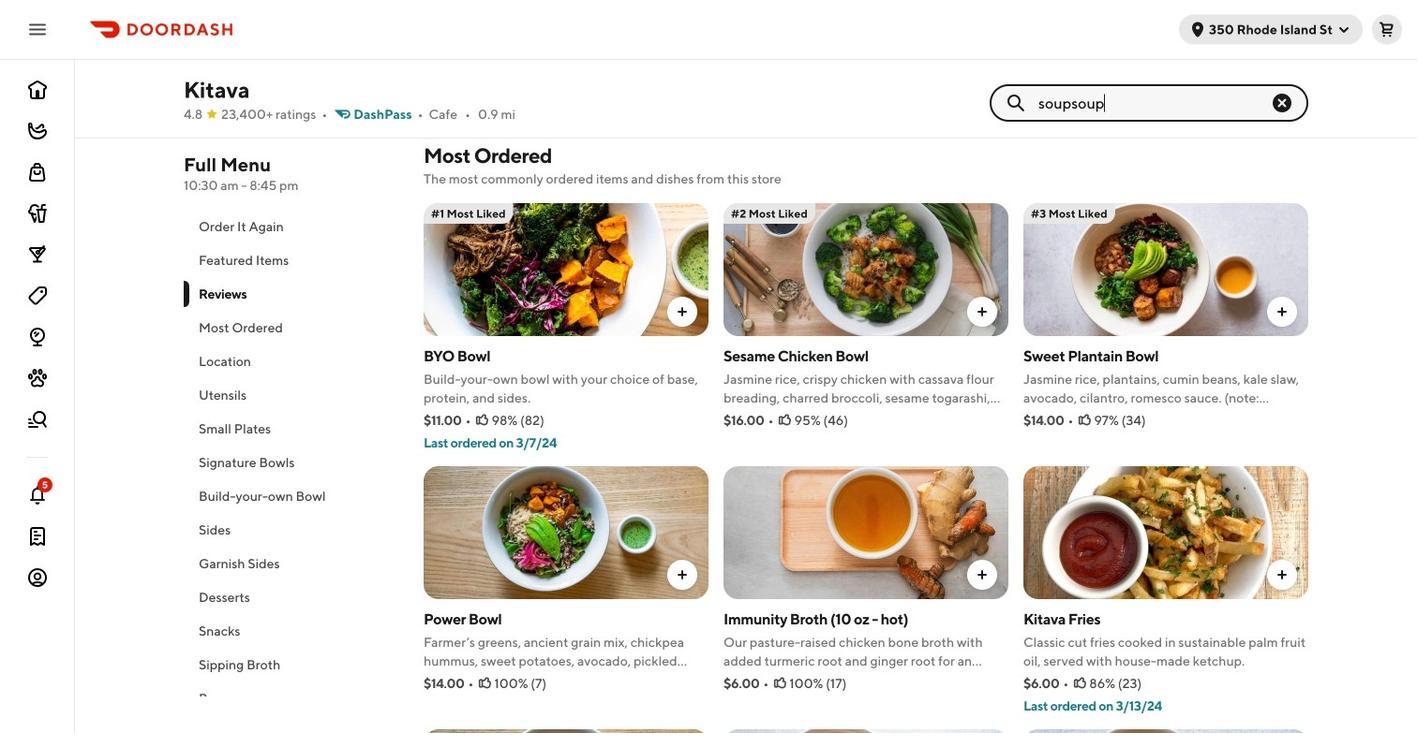 Task type: describe. For each thing, give the bounding box(es) containing it.
sweet plantain bowl image
[[1023, 203, 1308, 336]]

power bowl image
[[424, 467, 709, 600]]

add item to cart image for kitava fries image
[[1275, 568, 1290, 583]]

sesame chicken bowl image
[[724, 203, 1008, 336]]

add item to cart image for byo bowl image
[[675, 305, 690, 320]]



Task type: locate. For each thing, give the bounding box(es) containing it.
0 items, open order cart image
[[1380, 22, 1395, 37]]

open menu image
[[26, 18, 49, 41]]

add item to cart image
[[675, 305, 690, 320], [975, 305, 990, 320], [675, 568, 690, 583], [975, 568, 990, 583]]

kitava fries image
[[1023, 467, 1308, 600]]

2 add item to cart image from the top
[[1275, 568, 1290, 583]]

0 vertical spatial add item to cart image
[[1275, 305, 1290, 320]]

1 add item to cart image from the top
[[1275, 305, 1290, 320]]

add item to cart image for sweet plantain bowl image
[[1275, 305, 1290, 320]]

immunity broth (10 oz - hot) image
[[724, 467, 1008, 600]]

add item to cart image for immunity broth (10 oz - hot) image
[[975, 568, 990, 583]]

add item to cart image for sesame chicken bowl image
[[975, 305, 990, 320]]

byo bowl image
[[424, 203, 709, 336]]

add item to cart image
[[1275, 305, 1290, 320], [1275, 568, 1290, 583]]

add item to cart image for power bowl image
[[675, 568, 690, 583]]

Item Search search field
[[1038, 93, 1271, 113]]

1 vertical spatial add item to cart image
[[1275, 568, 1290, 583]]



Task type: vqa. For each thing, say whether or not it's contained in the screenshot.
first all from the bottom
no



